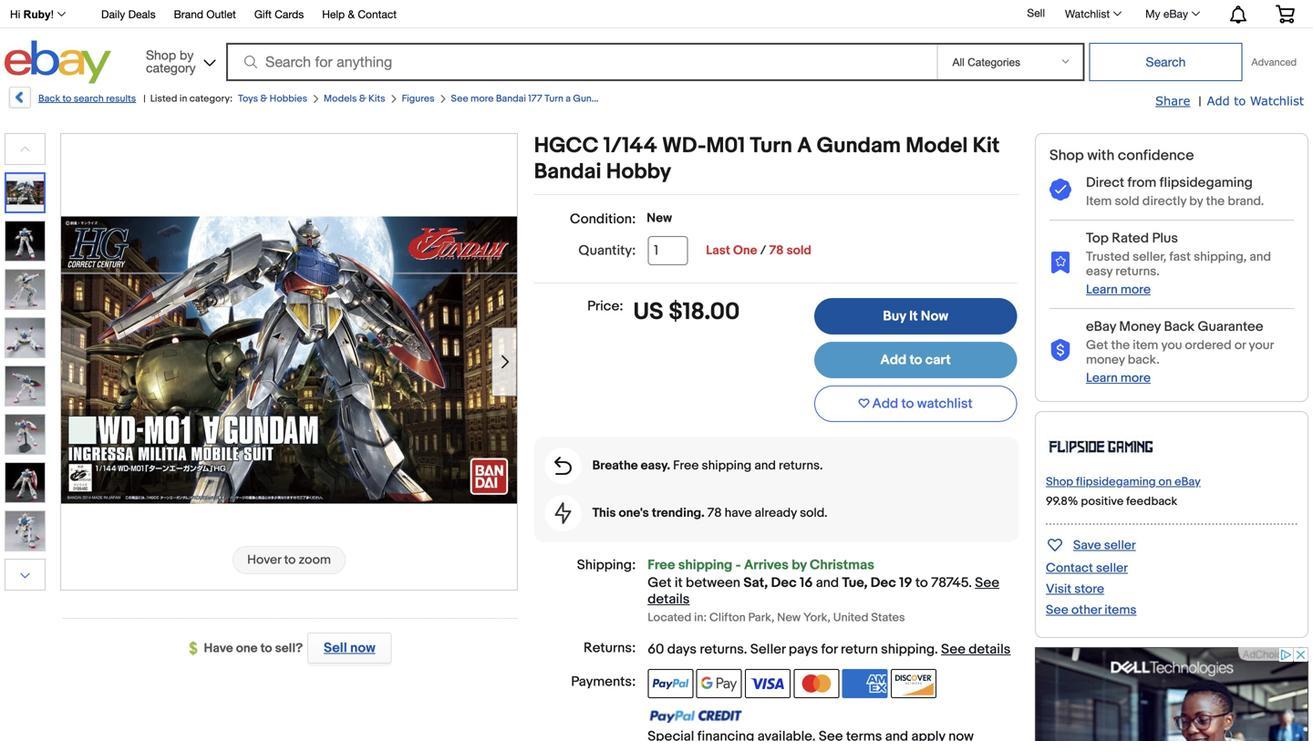 Task type: describe. For each thing, give the bounding box(es) containing it.
watchlist link
[[1056, 3, 1131, 25]]

to right one
[[261, 641, 272, 657]]

shop for shop with confidence
[[1050, 147, 1085, 165]]

1 horizontal spatial new
[[778, 611, 801, 625]]

hi ruby !
[[10, 8, 54, 21]]

gift cards
[[254, 8, 304, 21]]

& for models
[[359, 93, 366, 105]]

seller for save
[[1105, 538, 1137, 554]]

1 vertical spatial details
[[969, 642, 1011, 658]]

2 horizontal spatial .
[[969, 575, 973, 592]]

!
[[51, 8, 54, 21]]

learn inside top rated plus trusted seller, fast shipping, and easy returns. learn more
[[1087, 282, 1118, 298]]

item
[[1133, 338, 1159, 353]]

get inside ebay money back guarantee get the item you ordered or your money back. learn more
[[1087, 338, 1109, 353]]

0 horizontal spatial .
[[744, 642, 748, 658]]

dollar sign image
[[189, 642, 204, 657]]

clifton
[[710, 611, 746, 625]]

see more bandai 177 turn a gundam hg - #5060401 link
[[451, 93, 682, 105]]

1 vertical spatial and
[[755, 459, 776, 474]]

see inside the see details
[[976, 575, 1000, 592]]

see other items link
[[1047, 603, 1137, 618]]

free shipping - arrives by christmas
[[648, 558, 875, 574]]

help & contact link
[[322, 5, 397, 25]]

the inside ebay money back guarantee get the item you ordered or your money back. learn more
[[1112, 338, 1131, 353]]

trending.
[[652, 506, 705, 521]]

ebay money back guarantee get the item you ordered or your money back. learn more
[[1087, 319, 1274, 386]]

have
[[204, 641, 233, 657]]

brand
[[174, 8, 203, 21]]

other
[[1072, 603, 1102, 618]]

this
[[593, 506, 616, 521]]

rated
[[1113, 230, 1150, 247]]

kit
[[973, 133, 1000, 159]]

| listed in category:
[[143, 93, 233, 105]]

top rated plus trusted seller, fast shipping, and easy returns. learn more
[[1087, 230, 1272, 298]]

daily deals
[[101, 8, 156, 21]]

1 vertical spatial shipping
[[679, 558, 733, 574]]

from
[[1128, 175, 1157, 191]]

help
[[322, 8, 345, 21]]

cards
[[275, 8, 304, 21]]

watchlist inside watchlist link
[[1066, 7, 1111, 20]]

brand outlet
[[174, 8, 236, 21]]

2 vertical spatial ebay
[[1175, 475, 1201, 489]]

sell for sell now
[[324, 641, 347, 657]]

by inside direct from flipsidegaming item sold directly by the brand.
[[1190, 194, 1204, 209]]

visa image
[[745, 670, 791, 699]]

category
[[146, 60, 196, 75]]

learn inside ebay money back guarantee get the item you ordered or your money back. learn more
[[1087, 371, 1118, 386]]

sat,
[[744, 575, 768, 592]]

share
[[1156, 94, 1191, 108]]

paypal image
[[648, 670, 694, 699]]

picture 7 of 11 image
[[5, 464, 45, 503]]

this one's trending. 78 have already sold.
[[593, 506, 828, 521]]

daily
[[101, 8, 125, 21]]

deals
[[128, 8, 156, 21]]

listed
[[150, 93, 177, 105]]

picture 5 of 11 image
[[5, 367, 45, 406]]

price:
[[588, 298, 624, 315]]

contact inside 'account' navigation
[[358, 8, 397, 21]]

turn for m01
[[750, 133, 793, 159]]

gundam for hg
[[573, 93, 612, 105]]

search
[[74, 93, 104, 105]]

contact seller link
[[1047, 561, 1129, 576]]

item
[[1087, 194, 1113, 209]]

returns
[[700, 642, 744, 658]]

picture 8 of 11 image
[[5, 512, 45, 551]]

models & kits
[[324, 93, 386, 105]]

money
[[1087, 352, 1126, 368]]

toys & hobbies link
[[238, 93, 308, 105]]

0 horizontal spatial back
[[38, 93, 60, 105]]

to inside "button"
[[902, 396, 915, 412]]

picture 2 of 11 image
[[5, 222, 45, 261]]

us $18.00 main content
[[534, 133, 1020, 742]]

category:
[[190, 93, 233, 105]]

hgcc
[[534, 133, 599, 159]]

/
[[761, 243, 767, 259]]

78 for sold
[[770, 243, 784, 259]]

0 horizontal spatial |
[[143, 93, 146, 105]]

seller
[[751, 642, 786, 658]]

78745
[[932, 575, 969, 592]]

google pay image
[[697, 670, 742, 699]]

shop by category button
[[138, 41, 220, 80]]

60
[[648, 642, 665, 658]]

account navigation
[[0, 0, 1309, 28]]

models
[[324, 93, 357, 105]]

to right 19
[[916, 575, 929, 592]]

share | add to watchlist
[[1156, 94, 1305, 109]]

& for help
[[348, 8, 355, 21]]

learn more link for money
[[1087, 371, 1151, 386]]

see details
[[648, 575, 1000, 608]]

one's
[[619, 506, 649, 521]]

advanced link
[[1243, 44, 1307, 80]]

0 vertical spatial more
[[471, 93, 494, 105]]

with details__icon image for this one's trending.
[[555, 503, 572, 525]]

with details__icon image for top rated plus
[[1050, 251, 1072, 274]]

direct
[[1087, 175, 1125, 191]]

arrives
[[744, 558, 789, 574]]

trusted
[[1087, 249, 1130, 265]]

my ebay link
[[1136, 3, 1209, 25]]

american express image
[[843, 670, 888, 699]]

buy
[[884, 308, 907, 325]]

it
[[910, 308, 918, 325]]

fast
[[1170, 249, 1192, 265]]

watchlist
[[918, 396, 973, 412]]

& for toys
[[260, 93, 268, 105]]

1 vertical spatial free
[[648, 558, 676, 574]]

sell for sell
[[1028, 6, 1046, 19]]

brand.
[[1228, 194, 1265, 209]]

hobbies
[[270, 93, 308, 105]]

gift cards link
[[254, 5, 304, 25]]

item direct from brand image
[[1047, 428, 1156, 466]]

pays
[[789, 642, 819, 658]]

to left search
[[62, 93, 71, 105]]

with details__icon image for breathe easy.
[[555, 457, 572, 475]]

by inside us $18.00 main content
[[792, 558, 807, 574]]

gundam for model
[[817, 133, 902, 159]]

see down the 78745
[[942, 642, 966, 658]]

shop for shop by category
[[146, 47, 176, 63]]

sold.
[[800, 506, 828, 521]]

top
[[1087, 230, 1109, 247]]

daily deals link
[[101, 5, 156, 25]]

your
[[1250, 338, 1274, 353]]

contact seller visit store see other items
[[1047, 561, 1137, 618]]

return
[[841, 642, 878, 658]]

watchlist inside the share | add to watchlist
[[1251, 94, 1305, 108]]

m01
[[707, 133, 746, 159]]

add for add to watchlist
[[873, 396, 899, 412]]

kits
[[369, 93, 386, 105]]

brand outlet link
[[174, 5, 236, 25]]

picture 3 of 11 image
[[5, 270, 45, 309]]

already
[[755, 506, 797, 521]]



Task type: locate. For each thing, give the bounding box(es) containing it.
gundam right the a
[[817, 133, 902, 159]]

a
[[798, 133, 812, 159]]

seller
[[1105, 538, 1137, 554], [1097, 561, 1129, 576]]

united
[[834, 611, 869, 625]]

shop up 99.8%
[[1047, 475, 1074, 489]]

0 vertical spatial see details link
[[648, 575, 1000, 608]]

advertisement region
[[1036, 648, 1309, 742]]

more down back.
[[1121, 371, 1151, 386]]

see
[[451, 93, 469, 105], [976, 575, 1000, 592], [1047, 603, 1069, 618], [942, 642, 966, 658]]

or
[[1235, 338, 1247, 353]]

seller right save
[[1105, 538, 1137, 554]]

1 vertical spatial gundam
[[817, 133, 902, 159]]

turn for 177
[[545, 93, 564, 105]]

back inside ebay money back guarantee get the item you ordered or your money back. learn more
[[1165, 319, 1195, 335]]

2 vertical spatial shipping
[[882, 642, 935, 658]]

now
[[921, 308, 949, 325]]

condition:
[[570, 211, 636, 228]]

1 horizontal spatial sell
[[1028, 6, 1046, 19]]

0 horizontal spatial sold
[[787, 243, 812, 259]]

0 horizontal spatial dec
[[772, 575, 797, 592]]

& right help
[[348, 8, 355, 21]]

payments:
[[571, 674, 636, 691]]

states
[[872, 611, 906, 625]]

have
[[725, 506, 752, 521]]

1 horizontal spatial bandai
[[534, 159, 602, 185]]

0 vertical spatial bandai
[[496, 93, 526, 105]]

shipping up discover image
[[882, 642, 935, 658]]

buy it now link
[[815, 298, 1018, 335]]

0 vertical spatial get
[[1087, 338, 1109, 353]]

0 vertical spatial seller
[[1105, 538, 1137, 554]]

bandai inside "hgcc 1/144 wd-m01 turn a gundam model kit bandai hobby"
[[534, 159, 602, 185]]

by up 16
[[792, 558, 807, 574]]

picture 1 of 11 image
[[6, 174, 44, 212]]

get left it
[[648, 575, 672, 592]]

ebay inside ebay money back guarantee get the item you ordered or your money back. learn more
[[1087, 319, 1117, 335]]

with details__icon image left money
[[1050, 340, 1072, 362]]

0 vertical spatial ebay
[[1164, 7, 1189, 20]]

more left '177' on the top left of page
[[471, 93, 494, 105]]

easy
[[1087, 264, 1113, 280]]

sell left now
[[324, 641, 347, 657]]

new up quantity: text box
[[647, 211, 672, 226]]

you
[[1162, 338, 1183, 353]]

0 vertical spatial by
[[180, 47, 194, 63]]

to left watchlist
[[902, 396, 915, 412]]

with details__icon image for direct from flipsidegaming
[[1050, 179, 1072, 202]]

ebay inside my ebay link
[[1164, 7, 1189, 20]]

1 horizontal spatial back
[[1165, 319, 1195, 335]]

see details link down the 78745
[[942, 642, 1011, 658]]

with details__icon image left breathe
[[555, 457, 572, 475]]

help & contact
[[322, 8, 397, 21]]

seller inside button
[[1105, 538, 1137, 554]]

1 learn more link from the top
[[1087, 282, 1151, 298]]

contact up visit store link
[[1047, 561, 1094, 576]]

shipping,
[[1194, 249, 1248, 265]]

2 vertical spatial more
[[1121, 371, 1151, 386]]

0 vertical spatial back
[[38, 93, 60, 105]]

gundam inside "hgcc 1/144 wd-m01 turn a gundam model kit bandai hobby"
[[817, 133, 902, 159]]

ordered
[[1186, 338, 1232, 353]]

my
[[1146, 7, 1161, 20]]

1 horizontal spatial contact
[[1047, 561, 1094, 576]]

0 vertical spatial details
[[648, 592, 690, 608]]

0 vertical spatial 78
[[770, 243, 784, 259]]

1 horizontal spatial get
[[1087, 338, 1109, 353]]

0 horizontal spatial new
[[647, 211, 672, 226]]

0 horizontal spatial returns.
[[779, 459, 823, 474]]

shop up listed
[[146, 47, 176, 63]]

0 horizontal spatial bandai
[[496, 93, 526, 105]]

the inside direct from flipsidegaming item sold directly by the brand.
[[1207, 194, 1226, 209]]

and up already
[[755, 459, 776, 474]]

new right park,
[[778, 611, 801, 625]]

& right the toys
[[260, 93, 268, 105]]

99.8%
[[1047, 495, 1079, 509]]

in
[[180, 93, 187, 105]]

1 vertical spatial more
[[1121, 282, 1151, 298]]

contact inside contact seller visit store see other items
[[1047, 561, 1094, 576]]

0 vertical spatial new
[[647, 211, 672, 226]]

2 learn more link from the top
[[1087, 371, 1151, 386]]

dec
[[772, 575, 797, 592], [871, 575, 897, 592]]

with details__icon image for ebay money back guarantee
[[1050, 340, 1072, 362]]

between
[[686, 575, 741, 592]]

cart
[[926, 352, 952, 369]]

contact right help
[[358, 8, 397, 21]]

hgcc 1/144 wd-m01 turn a gundam model kit bandai hobby - picture 1 of 11 image
[[61, 132, 517, 588]]

0 vertical spatial shipping
[[702, 459, 752, 474]]

Quantity: text field
[[648, 236, 688, 266]]

breathe easy. free shipping and returns.
[[593, 459, 823, 474]]

1 vertical spatial sell
[[324, 641, 347, 657]]

watchlist
[[1066, 7, 1111, 20], [1251, 94, 1305, 108]]

0 horizontal spatial get
[[648, 575, 672, 592]]

to down advanced link
[[1235, 94, 1247, 108]]

your shopping cart image
[[1276, 5, 1297, 23]]

shipping up between on the bottom right of the page
[[679, 558, 733, 574]]

back.
[[1128, 352, 1160, 368]]

now
[[350, 641, 376, 657]]

2 horizontal spatial and
[[1250, 249, 1272, 265]]

#5060401
[[637, 93, 682, 105]]

- left arrives
[[736, 558, 741, 574]]

. right 19
[[969, 575, 973, 592]]

back to search results
[[38, 93, 136, 105]]

1 vertical spatial the
[[1112, 338, 1131, 353]]

see right figures
[[451, 93, 469, 105]]

flipsidegaming up the brand.
[[1160, 175, 1253, 191]]

and right shipping,
[[1250, 249, 1272, 265]]

1 vertical spatial turn
[[750, 133, 793, 159]]

add to cart link
[[815, 342, 1018, 379]]

0 horizontal spatial watchlist
[[1066, 7, 1111, 20]]

0 vertical spatial gundam
[[573, 93, 612, 105]]

0 horizontal spatial -
[[631, 93, 635, 105]]

hgcc 1/144 wd-m01 turn a gundam model kit bandai hobby
[[534, 133, 1000, 185]]

1 vertical spatial learn
[[1087, 371, 1118, 386]]

add inside the share | add to watchlist
[[1208, 94, 1231, 108]]

add right share
[[1208, 94, 1231, 108]]

.
[[969, 575, 973, 592], [744, 642, 748, 658], [935, 642, 939, 658]]

shop left with
[[1050, 147, 1085, 165]]

0 horizontal spatial by
[[180, 47, 194, 63]]

visit store link
[[1047, 582, 1105, 597]]

-
[[631, 93, 635, 105], [736, 558, 741, 574]]

details inside the see details
[[648, 592, 690, 608]]

0 horizontal spatial 78
[[708, 506, 722, 521]]

bandai up condition:
[[534, 159, 602, 185]]

figures link
[[402, 93, 435, 105]]

2 dec from the left
[[871, 575, 897, 592]]

the left the brand.
[[1207, 194, 1226, 209]]

the left item
[[1112, 338, 1131, 353]]

- right hg
[[631, 93, 635, 105]]

1 horizontal spatial -
[[736, 558, 741, 574]]

flipsidegaming up 99.8% positive feedback
[[1077, 475, 1157, 489]]

0 horizontal spatial flipsidegaming
[[1077, 475, 1157, 489]]

0 horizontal spatial details
[[648, 592, 690, 608]]

by right directly
[[1190, 194, 1204, 209]]

78 for have
[[708, 506, 722, 521]]

1 horizontal spatial dec
[[871, 575, 897, 592]]

. left seller
[[744, 642, 748, 658]]

outlet
[[207, 8, 236, 21]]

add to watchlist button
[[815, 386, 1018, 422]]

1 vertical spatial shop
[[1050, 147, 1085, 165]]

add for add to cart
[[881, 352, 907, 369]]

1 vertical spatial by
[[1190, 194, 1204, 209]]

sold right /
[[787, 243, 812, 259]]

78 right /
[[770, 243, 784, 259]]

last one / 78 sold
[[706, 243, 812, 259]]

see right the 78745
[[976, 575, 1000, 592]]

and inside top rated plus trusted seller, fast shipping, and easy returns. learn more
[[1250, 249, 1272, 265]]

see details link up york,
[[648, 575, 1000, 608]]

discover image
[[892, 670, 937, 699]]

free up it
[[648, 558, 676, 574]]

turn inside "hgcc 1/144 wd-m01 turn a gundam model kit bandai hobby"
[[750, 133, 793, 159]]

Search for anything text field
[[229, 45, 934, 79]]

0 vertical spatial -
[[631, 93, 635, 105]]

0 vertical spatial watchlist
[[1066, 7, 1111, 20]]

returns.
[[1116, 264, 1160, 280], [779, 459, 823, 474]]

with details__icon image
[[1050, 179, 1072, 202], [1050, 251, 1072, 274], [1050, 340, 1072, 362], [555, 457, 572, 475], [555, 503, 572, 525]]

1 horizontal spatial the
[[1207, 194, 1226, 209]]

toys
[[238, 93, 258, 105]]

1 vertical spatial 78
[[708, 506, 722, 521]]

shop by category banner
[[0, 0, 1309, 89]]

0 vertical spatial sold
[[1115, 194, 1140, 209]]

. up discover image
[[935, 642, 939, 658]]

it
[[675, 575, 683, 592]]

add inside "button"
[[873, 396, 899, 412]]

shipping:
[[577, 558, 636, 574]]

items
[[1105, 603, 1137, 618]]

free
[[674, 459, 699, 474], [648, 558, 676, 574]]

see inside contact seller visit store see other items
[[1047, 603, 1069, 618]]

ebay right on on the bottom right
[[1175, 475, 1201, 489]]

get inside us $18.00 main content
[[648, 575, 672, 592]]

back up you on the right top of page
[[1165, 319, 1195, 335]]

0 horizontal spatial the
[[1112, 338, 1131, 353]]

1/144
[[604, 133, 658, 159]]

2 horizontal spatial &
[[359, 93, 366, 105]]

shop for shop flipsidegaming on ebay
[[1047, 475, 1074, 489]]

more down seller,
[[1121, 282, 1151, 298]]

free right easy.
[[674, 459, 699, 474]]

shop inside shop by category
[[146, 47, 176, 63]]

- inside us $18.00 main content
[[736, 558, 741, 574]]

with details__icon image left item in the right top of the page
[[1050, 179, 1072, 202]]

1 vertical spatial contact
[[1047, 561, 1094, 576]]

seller,
[[1133, 249, 1167, 265]]

seller down save seller
[[1097, 561, 1129, 576]]

returns. down the rated
[[1116, 264, 1160, 280]]

add down add to cart link
[[873, 396, 899, 412]]

returns. up sold.
[[779, 459, 823, 474]]

buy it now
[[884, 308, 949, 325]]

1 dec from the left
[[772, 575, 797, 592]]

money
[[1120, 319, 1162, 335]]

to
[[62, 93, 71, 105], [1235, 94, 1247, 108], [910, 352, 923, 369], [902, 396, 915, 412], [916, 575, 929, 592], [261, 641, 272, 657]]

sold for one
[[787, 243, 812, 259]]

1 vertical spatial seller
[[1097, 561, 1129, 576]]

directly
[[1143, 194, 1187, 209]]

dec left 19
[[871, 575, 897, 592]]

1 learn from the top
[[1087, 282, 1118, 298]]

returns. inside top rated plus trusted seller, fast shipping, and easy returns. learn more
[[1116, 264, 1160, 280]]

1 horizontal spatial sold
[[1115, 194, 1140, 209]]

with details__icon image left this
[[555, 503, 572, 525]]

shop flipsidegaming on ebay
[[1047, 475, 1201, 489]]

to inside the share | add to watchlist
[[1235, 94, 1247, 108]]

& inside help & contact link
[[348, 8, 355, 21]]

1 vertical spatial returns.
[[779, 459, 823, 474]]

get left item
[[1087, 338, 1109, 353]]

1 vertical spatial watchlist
[[1251, 94, 1305, 108]]

seller inside contact seller visit store see other items
[[1097, 561, 1129, 576]]

0 horizontal spatial &
[[260, 93, 268, 105]]

sold inside direct from flipsidegaming item sold directly by the brand.
[[1115, 194, 1140, 209]]

learn down money
[[1087, 371, 1118, 386]]

sell
[[1028, 6, 1046, 19], [324, 641, 347, 657]]

a
[[566, 93, 571, 105]]

tue,
[[843, 575, 868, 592]]

1 horizontal spatial returns.
[[1116, 264, 1160, 280]]

master card image
[[794, 670, 840, 699]]

add
[[1208, 94, 1231, 108], [881, 352, 907, 369], [873, 396, 899, 412]]

0 vertical spatial and
[[1250, 249, 1272, 265]]

with details__icon image left "easy"
[[1050, 251, 1072, 274]]

back to search results link
[[7, 87, 136, 115]]

1 horizontal spatial gundam
[[817, 133, 902, 159]]

flipsidegaming inside direct from flipsidegaming item sold directly by the brand.
[[1160, 175, 1253, 191]]

1 horizontal spatial by
[[792, 558, 807, 574]]

1 horizontal spatial |
[[1199, 94, 1202, 109]]

sell inside 'account' navigation
[[1028, 6, 1046, 19]]

0 horizontal spatial contact
[[358, 8, 397, 21]]

0 vertical spatial turn
[[545, 93, 564, 105]]

0 vertical spatial learn more link
[[1087, 282, 1151, 298]]

more inside top rated plus trusted seller, fast shipping, and easy returns. learn more
[[1121, 282, 1151, 298]]

add down buy
[[881, 352, 907, 369]]

located in: clifton park, new york, united states
[[648, 611, 906, 625]]

paypal credit image
[[648, 710, 743, 724]]

1 horizontal spatial flipsidegaming
[[1160, 175, 1253, 191]]

0 vertical spatial the
[[1207, 194, 1226, 209]]

None submit
[[1090, 43, 1243, 81]]

78 left the "have"
[[708, 506, 722, 521]]

turn left the a
[[750, 133, 793, 159]]

direct from flipsidegaming item sold directly by the brand.
[[1087, 175, 1265, 209]]

ebay up money
[[1087, 319, 1117, 335]]

turn left a
[[545, 93, 564, 105]]

1 vertical spatial flipsidegaming
[[1077, 475, 1157, 489]]

ebay right my
[[1164, 7, 1189, 20]]

sold inside us $18.00 main content
[[787, 243, 812, 259]]

1 vertical spatial add
[[881, 352, 907, 369]]

& left kits
[[359, 93, 366, 105]]

99.8% positive feedback
[[1047, 495, 1178, 509]]

shipping up the "have"
[[702, 459, 752, 474]]

0 vertical spatial free
[[674, 459, 699, 474]]

0 vertical spatial learn
[[1087, 282, 1118, 298]]

picture 4 of 11 image
[[5, 318, 45, 358]]

1 horizontal spatial turn
[[750, 133, 793, 159]]

gundam right a
[[573, 93, 612, 105]]

and right 16
[[816, 575, 840, 592]]

2 vertical spatial and
[[816, 575, 840, 592]]

1 vertical spatial sold
[[787, 243, 812, 259]]

learn down "easy"
[[1087, 282, 1118, 298]]

2 learn from the top
[[1087, 371, 1118, 386]]

1 horizontal spatial 78
[[770, 243, 784, 259]]

2 vertical spatial shop
[[1047, 475, 1074, 489]]

with
[[1088, 147, 1115, 165]]

sell left watchlist link
[[1028, 6, 1046, 19]]

0 vertical spatial returns.
[[1116, 264, 1160, 280]]

0 vertical spatial contact
[[358, 8, 397, 21]]

picture 6 of 11 image
[[5, 415, 45, 454]]

confidence
[[1119, 147, 1195, 165]]

learn more link down money
[[1087, 371, 1151, 386]]

watchlist down advanced link
[[1251, 94, 1305, 108]]

0 horizontal spatial turn
[[545, 93, 564, 105]]

to left the cart
[[910, 352, 923, 369]]

| right share button
[[1199, 94, 1202, 109]]

see down 'visit'
[[1047, 603, 1069, 618]]

none submit inside 'shop by category' "banner"
[[1090, 43, 1243, 81]]

dec left 16
[[772, 575, 797, 592]]

&
[[348, 8, 355, 21], [260, 93, 268, 105], [359, 93, 366, 105]]

16
[[800, 575, 813, 592]]

save seller
[[1074, 538, 1137, 554]]

seller for contact
[[1097, 561, 1129, 576]]

hobby
[[607, 159, 672, 185]]

for
[[822, 642, 838, 658]]

sold down from
[[1115, 194, 1140, 209]]

by down brand
[[180, 47, 194, 63]]

2 vertical spatial by
[[792, 558, 807, 574]]

learn more link down "easy"
[[1087, 282, 1151, 298]]

| inside the share | add to watchlist
[[1199, 94, 1202, 109]]

ebay
[[1164, 7, 1189, 20], [1087, 319, 1117, 335], [1175, 475, 1201, 489]]

| left listed
[[143, 93, 146, 105]]

hi
[[10, 8, 20, 21]]

sell now
[[324, 641, 376, 657]]

hg
[[614, 93, 629, 105]]

guarantee
[[1198, 319, 1264, 335]]

1 horizontal spatial watchlist
[[1251, 94, 1305, 108]]

1 vertical spatial see details link
[[942, 642, 1011, 658]]

1 vertical spatial get
[[648, 575, 672, 592]]

sold for from
[[1115, 194, 1140, 209]]

0 vertical spatial shop
[[146, 47, 176, 63]]

1 vertical spatial ebay
[[1087, 319, 1117, 335]]

0 vertical spatial sell
[[1028, 6, 1046, 19]]

bandai left '177' on the top left of page
[[496, 93, 526, 105]]

sell now link
[[303, 633, 392, 664]]

back left search
[[38, 93, 60, 105]]

models & kits link
[[324, 93, 386, 105]]

1 horizontal spatial &
[[348, 8, 355, 21]]

1 vertical spatial new
[[778, 611, 801, 625]]

feedback
[[1127, 495, 1178, 509]]

1 horizontal spatial details
[[969, 642, 1011, 658]]

1 vertical spatial learn more link
[[1087, 371, 1151, 386]]

share button
[[1156, 93, 1191, 109]]

returns. inside us $18.00 main content
[[779, 459, 823, 474]]

more inside ebay money back guarantee get the item you ordered or your money back. learn more
[[1121, 371, 1151, 386]]

advanced
[[1252, 56, 1297, 68]]

by inside shop by category
[[180, 47, 194, 63]]

1 horizontal spatial and
[[816, 575, 840, 592]]

1 horizontal spatial .
[[935, 642, 939, 658]]

watchlist right sell link
[[1066, 7, 1111, 20]]

learn more link for rated
[[1087, 282, 1151, 298]]



Task type: vqa. For each thing, say whether or not it's contained in the screenshot.
to
yes



